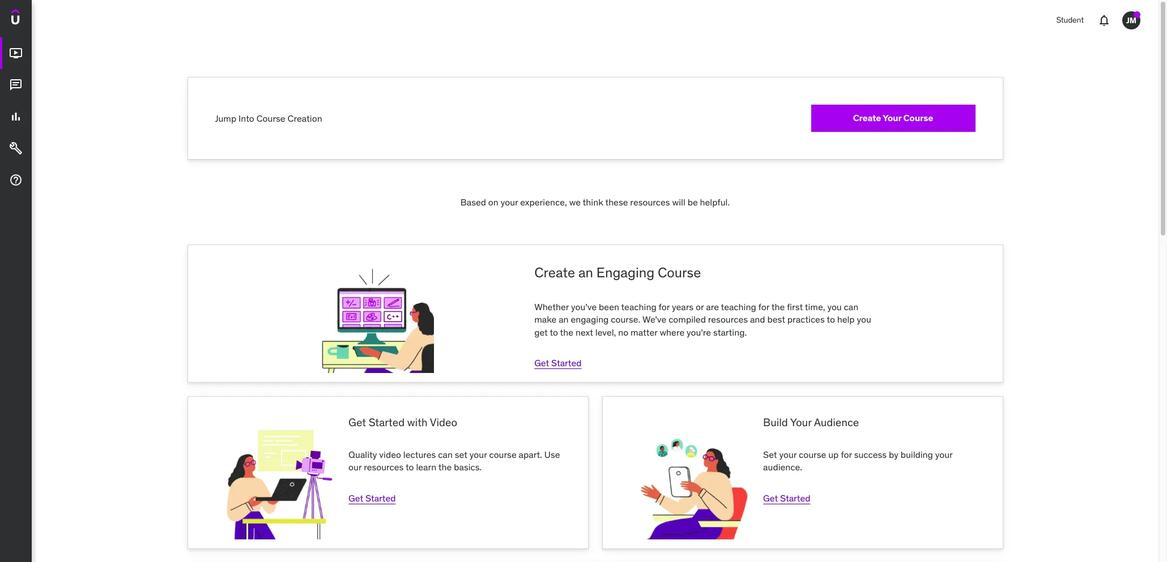 Task type: locate. For each thing, give the bounding box(es) containing it.
1 vertical spatial the
[[560, 327, 573, 338]]

1 horizontal spatial your
[[883, 112, 902, 124]]

teaching up course.
[[621, 301, 657, 313]]

get started for build
[[763, 493, 811, 504]]

your right on
[[501, 197, 518, 208]]

and
[[750, 314, 765, 325]]

1 medium image from the top
[[9, 47, 23, 60]]

the
[[772, 301, 785, 313], [560, 327, 573, 338], [438, 462, 452, 473]]

course for your
[[904, 112, 933, 124]]

resources
[[630, 197, 670, 208], [708, 314, 748, 325], [364, 462, 404, 473]]

3 medium image from the top
[[9, 142, 23, 155]]

practices
[[788, 314, 825, 325]]

0 horizontal spatial create
[[534, 264, 575, 282]]

be
[[688, 197, 698, 208]]

0 horizontal spatial can
[[438, 449, 453, 461]]

your up basics.
[[470, 449, 487, 461]]

create your course
[[853, 112, 933, 124]]

the up best
[[772, 301, 785, 313]]

learn
[[416, 462, 436, 473]]

the left the next
[[560, 327, 573, 338]]

0 horizontal spatial resources
[[364, 462, 404, 473]]

into
[[239, 113, 254, 124]]

0 vertical spatial can
[[844, 301, 859, 313]]

1 vertical spatial to
[[550, 327, 558, 338]]

1 horizontal spatial teaching
[[721, 301, 756, 313]]

can up 'help'
[[844, 301, 859, 313]]

on
[[488, 197, 499, 208]]

to left 'help'
[[827, 314, 835, 325]]

course inside quality video lectures can set your course apart. use our resources to learn the basics.
[[489, 449, 517, 461]]

2 horizontal spatial get started link
[[763, 493, 811, 504]]

set your course up for success by building your audience.
[[763, 449, 953, 473]]

to right get
[[550, 327, 558, 338]]

0 vertical spatial your
[[883, 112, 902, 124]]

can inside quality video lectures can set your course apart. use our resources to learn the basics.
[[438, 449, 453, 461]]

based on your experience, we think these resources will be helpful.
[[461, 197, 730, 208]]

0 vertical spatial to
[[827, 314, 835, 325]]

1 vertical spatial medium image
[[9, 110, 23, 124]]

2 medium image from the top
[[9, 110, 23, 124]]

resources down video
[[364, 462, 404, 473]]

1 vertical spatial medium image
[[9, 173, 23, 187]]

1 course from the left
[[489, 449, 517, 461]]

0 horizontal spatial your
[[790, 416, 812, 430]]

creation
[[288, 113, 322, 124]]

apart.
[[519, 449, 542, 461]]

2 vertical spatial resources
[[364, 462, 404, 473]]

for for create an engaging course
[[659, 301, 670, 313]]

2 horizontal spatial get started
[[763, 493, 811, 504]]

1 vertical spatial you
[[857, 314, 871, 325]]

resources left will
[[630, 197, 670, 208]]

are
[[706, 301, 719, 313]]

been
[[599, 301, 619, 313]]

an down whether
[[559, 314, 569, 325]]

audience
[[814, 416, 859, 430]]

your inside quality video lectures can set your course apart. use our resources to learn the basics.
[[470, 449, 487, 461]]

we
[[569, 197, 581, 208]]

0 vertical spatial create
[[853, 112, 881, 124]]

whether you've been teaching for years or are teaching for the first time, you can make an engaging course. we've compiled resources and best practices to help you get to the next level, no matter where you're starting.
[[534, 301, 871, 338]]

medium image
[[9, 78, 23, 92], [9, 110, 23, 124], [9, 142, 23, 155]]

1 vertical spatial an
[[559, 314, 569, 325]]

jm
[[1126, 15, 1137, 25]]

started down the next
[[551, 358, 582, 369]]

up
[[829, 449, 839, 461]]

get down our
[[349, 493, 363, 504]]

create for create your course
[[853, 112, 881, 124]]

2 vertical spatial the
[[438, 462, 452, 473]]

0 vertical spatial the
[[772, 301, 785, 313]]

get
[[534, 327, 548, 338]]

0 horizontal spatial get started link
[[349, 493, 396, 504]]

started down audience.
[[780, 493, 811, 504]]

2 horizontal spatial for
[[841, 449, 852, 461]]

started for build
[[780, 493, 811, 504]]

you've
[[571, 301, 597, 313]]

create an engaging course
[[534, 264, 701, 282]]

an up "you've"
[[578, 264, 593, 282]]

1 horizontal spatial get started link
[[534, 358, 582, 369]]

2 horizontal spatial the
[[772, 301, 785, 313]]

1 horizontal spatial get started
[[534, 358, 582, 369]]

get for create an engaging course
[[534, 358, 549, 369]]

resources up the starting.
[[708, 314, 748, 325]]

started
[[551, 358, 582, 369], [369, 416, 405, 430], [366, 493, 396, 504], [780, 493, 811, 504]]

0 vertical spatial medium image
[[9, 78, 23, 92]]

0 horizontal spatial for
[[659, 301, 670, 313]]

1 horizontal spatial for
[[758, 301, 770, 313]]

get started link down get
[[534, 358, 582, 369]]

your
[[501, 197, 518, 208], [470, 449, 487, 461], [779, 449, 797, 461], [935, 449, 953, 461]]

an inside whether you've been teaching for years or are teaching for the first time, you can make an engaging course. we've compiled resources and best practices to help you get to the next level, no matter where you're starting.
[[559, 314, 569, 325]]

get started link
[[534, 358, 582, 369], [349, 493, 396, 504], [763, 493, 811, 504]]

first
[[787, 301, 803, 313]]

an
[[578, 264, 593, 282], [559, 314, 569, 325]]

you up 'help'
[[827, 301, 842, 313]]

jm link
[[1118, 7, 1145, 34]]

1 horizontal spatial create
[[853, 112, 881, 124]]

you
[[827, 301, 842, 313], [857, 314, 871, 325]]

helpful.
[[700, 197, 730, 208]]

get started for create
[[534, 358, 582, 369]]

course for into
[[256, 113, 285, 124]]

2 horizontal spatial resources
[[708, 314, 748, 325]]

0 horizontal spatial course
[[489, 449, 517, 461]]

1 vertical spatial can
[[438, 449, 453, 461]]

1 horizontal spatial an
[[578, 264, 593, 282]]

1 vertical spatial resources
[[708, 314, 748, 325]]

get started
[[534, 358, 582, 369], [349, 493, 396, 504], [763, 493, 811, 504]]

1 vertical spatial create
[[534, 264, 575, 282]]

course
[[904, 112, 933, 124], [256, 113, 285, 124], [658, 264, 701, 282]]

your right the building
[[935, 449, 953, 461]]

1 horizontal spatial course
[[799, 449, 826, 461]]

0 vertical spatial you
[[827, 301, 842, 313]]

get for get started with video
[[349, 493, 363, 504]]

2 vertical spatial to
[[406, 462, 414, 473]]

can left 'set' at bottom
[[438, 449, 453, 461]]

our
[[349, 462, 362, 473]]

teaching up 'and'
[[721, 301, 756, 313]]

for up 'and'
[[758, 301, 770, 313]]

0 horizontal spatial get started
[[349, 493, 396, 504]]

get started down get
[[534, 358, 582, 369]]

medium image
[[9, 47, 23, 60], [9, 173, 23, 187]]

the inside quality video lectures can set your course apart. use our resources to learn the basics.
[[438, 462, 452, 473]]

for up the we've
[[659, 301, 670, 313]]

0 horizontal spatial teaching
[[621, 301, 657, 313]]

level,
[[595, 327, 616, 338]]

teaching
[[621, 301, 657, 313], [721, 301, 756, 313]]

get started link down our
[[349, 493, 396, 504]]

get started down audience.
[[763, 493, 811, 504]]

engaging
[[597, 264, 655, 282]]

1 horizontal spatial to
[[550, 327, 558, 338]]

you right 'help'
[[857, 314, 871, 325]]

video
[[379, 449, 401, 461]]

these
[[605, 197, 628, 208]]

for right up
[[841, 449, 852, 461]]

success
[[854, 449, 887, 461]]

for inside set your course up for success by building your audience.
[[841, 449, 852, 461]]

can
[[844, 301, 859, 313], [438, 449, 453, 461]]

started down video
[[366, 493, 396, 504]]

0 vertical spatial resources
[[630, 197, 670, 208]]

next
[[576, 327, 593, 338]]

0 horizontal spatial course
[[256, 113, 285, 124]]

get started down our
[[349, 493, 396, 504]]

1 horizontal spatial can
[[844, 301, 859, 313]]

started left the with
[[369, 416, 405, 430]]

engaging
[[571, 314, 609, 325]]

for
[[659, 301, 670, 313], [758, 301, 770, 313], [841, 449, 852, 461]]

1 vertical spatial your
[[790, 416, 812, 430]]

you have alerts image
[[1134, 11, 1141, 18]]

0 horizontal spatial the
[[438, 462, 452, 473]]

your
[[883, 112, 902, 124], [790, 416, 812, 430]]

create
[[853, 112, 881, 124], [534, 264, 575, 282]]

2 vertical spatial medium image
[[9, 142, 23, 155]]

0 horizontal spatial an
[[559, 314, 569, 325]]

get started link down audience.
[[763, 493, 811, 504]]

to down lectures
[[406, 462, 414, 473]]

your for build
[[790, 416, 812, 430]]

2 horizontal spatial to
[[827, 314, 835, 325]]

compiled
[[669, 314, 706, 325]]

to
[[827, 314, 835, 325], [550, 327, 558, 338], [406, 462, 414, 473]]

course
[[489, 449, 517, 461], [799, 449, 826, 461]]

2 medium image from the top
[[9, 173, 23, 187]]

get down get
[[534, 358, 549, 369]]

get down audience.
[[763, 493, 778, 504]]

the right learn on the bottom of the page
[[438, 462, 452, 473]]

student link
[[1050, 7, 1091, 34]]

2 course from the left
[[799, 449, 826, 461]]

audience.
[[763, 462, 802, 473]]

your for create
[[883, 112, 902, 124]]

time,
[[805, 301, 825, 313]]

course left up
[[799, 449, 826, 461]]

0 horizontal spatial you
[[827, 301, 842, 313]]

0 vertical spatial medium image
[[9, 47, 23, 60]]

get up quality
[[349, 416, 366, 430]]

2 teaching from the left
[[721, 301, 756, 313]]

2 horizontal spatial course
[[904, 112, 933, 124]]

get
[[534, 358, 549, 369], [349, 416, 366, 430], [349, 493, 363, 504], [763, 493, 778, 504]]

whether
[[534, 301, 569, 313]]

1 horizontal spatial course
[[658, 264, 701, 282]]

course left the apart.
[[489, 449, 517, 461]]

student
[[1056, 15, 1084, 25]]

0 horizontal spatial to
[[406, 462, 414, 473]]



Task type: vqa. For each thing, say whether or not it's contained in the screenshot.
right for
yes



Task type: describe. For each thing, give the bounding box(es) containing it.
basics.
[[454, 462, 482, 473]]

for for build your audience
[[841, 449, 852, 461]]

course.
[[611, 314, 641, 325]]

get started link for get
[[349, 493, 396, 504]]

you're
[[687, 327, 711, 338]]

get for build your audience
[[763, 493, 778, 504]]

years
[[672, 301, 694, 313]]

quality video lectures can set your course apart. use our resources to learn the basics.
[[349, 449, 560, 473]]

with
[[407, 416, 428, 430]]

think
[[583, 197, 603, 208]]

we've
[[643, 314, 667, 325]]

can inside whether you've been teaching for years or are teaching for the first time, you can make an engaging course. we've compiled resources and best practices to help you get to the next level, no matter where you're starting.
[[844, 301, 859, 313]]

building
[[901, 449, 933, 461]]

quality
[[349, 449, 377, 461]]

get started link for build
[[763, 493, 811, 504]]

resources inside whether you've been teaching for years or are teaching for the first time, you can make an engaging course. we've compiled resources and best practices to help you get to the next level, no matter where you're starting.
[[708, 314, 748, 325]]

1 horizontal spatial you
[[857, 314, 871, 325]]

build
[[763, 416, 788, 430]]

get started with video
[[349, 416, 457, 430]]

get started for get
[[349, 493, 396, 504]]

build your audience
[[763, 416, 859, 430]]

no
[[618, 327, 629, 338]]

1 medium image from the top
[[9, 78, 23, 92]]

or
[[696, 301, 704, 313]]

0 vertical spatial an
[[578, 264, 593, 282]]

course inside set your course up for success by building your audience.
[[799, 449, 826, 461]]

jump into course creation
[[215, 113, 322, 124]]

resources inside quality video lectures can set your course apart. use our resources to learn the basics.
[[364, 462, 404, 473]]

starting.
[[713, 327, 747, 338]]

lectures
[[403, 449, 436, 461]]

set
[[763, 449, 777, 461]]

matter
[[631, 327, 658, 338]]

1 teaching from the left
[[621, 301, 657, 313]]

use
[[544, 449, 560, 461]]

create for create an engaging course
[[534, 264, 575, 282]]

1 horizontal spatial the
[[560, 327, 573, 338]]

create your course link
[[811, 105, 975, 132]]

will
[[672, 197, 685, 208]]

get started link for create
[[534, 358, 582, 369]]

started for create
[[551, 358, 582, 369]]

based
[[461, 197, 486, 208]]

video
[[430, 416, 457, 430]]

by
[[889, 449, 899, 461]]

jump
[[215, 113, 236, 124]]

best
[[767, 314, 785, 325]]

started for get
[[366, 493, 396, 504]]

experience,
[[520, 197, 567, 208]]

help
[[837, 314, 855, 325]]

your up audience.
[[779, 449, 797, 461]]

to inside quality video lectures can set your course apart. use our resources to learn the basics.
[[406, 462, 414, 473]]

set
[[455, 449, 467, 461]]

make
[[534, 314, 557, 325]]

udemy image
[[11, 9, 63, 28]]

notifications image
[[1098, 14, 1111, 27]]

where
[[660, 327, 685, 338]]

1 horizontal spatial resources
[[630, 197, 670, 208]]



